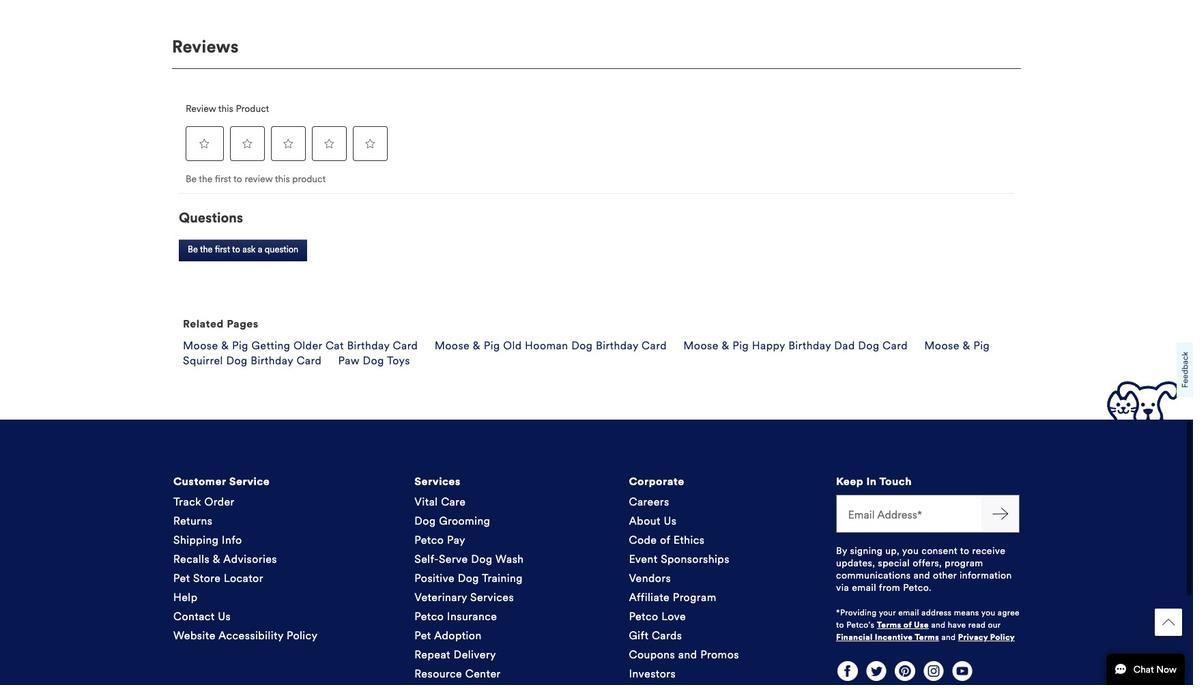 Task type: describe. For each thing, give the bounding box(es) containing it.
special
[[878, 558, 910, 569]]

info
[[222, 534, 242, 547]]

track
[[173, 496, 201, 509]]

terms of use link
[[877, 621, 929, 630]]

card for moose & pig happy birthday dad dog card
[[883, 339, 908, 352]]

and inside careers about us code of ethics event sponsorships vendors affiliate program petco love gift cards coupons and promos investors
[[679, 649, 698, 662]]

agree
[[998, 608, 1020, 618]]

ask
[[243, 245, 256, 256]]

moose & pig happy birthday dad dog card
[[684, 339, 908, 352]]

hooman
[[525, 339, 568, 352]]

*providing
[[836, 608, 877, 618]]

card for moose & pig getting older cat birthday card
[[393, 339, 418, 352]]

contact
[[173, 610, 215, 623]]

0 vertical spatial terms
[[877, 621, 902, 630]]

pig for moose & pig old hooman dog birthday card
[[484, 339, 500, 352]]

coupons and promos link
[[629, 649, 739, 662]]

be for be the first to review this product
[[186, 173, 197, 185]]

happy
[[752, 339, 786, 352]]

customer service
[[173, 475, 270, 488]]

moose for moose & pig happy birthday dad dog card
[[684, 339, 719, 352]]

to inside *providing your email address means you agree to
[[836, 621, 844, 630]]

squirrel
[[183, 354, 223, 367]]

1 horizontal spatial this
[[275, 173, 290, 185]]

review
[[186, 103, 216, 115]]

self-serve dog wash link
[[415, 553, 524, 566]]

older
[[294, 339, 322, 352]]

track order link
[[173, 496, 235, 509]]

policy inside track order returns shipping info recalls & advisories pet store locator help contact us website accessibility policy
[[287, 630, 318, 643]]

resource
[[415, 668, 462, 681]]

information
[[960, 570, 1012, 582]]

card inside moose & pig squirrel dog birthday card
[[297, 354, 322, 367]]

code
[[629, 534, 657, 547]]

investors link
[[629, 668, 676, 681]]

vital
[[415, 496, 438, 509]]

moose & pig old hooman dog birthday card link
[[435, 339, 667, 352]]

services inside vital care dog grooming petco pay self-serve dog wash positive dog training veterinary services petco insurance pet adoption repeat delivery resource center
[[471, 591, 514, 604]]

vendors link
[[629, 572, 671, 585]]

event sponsorships link
[[629, 553, 730, 566]]

card for moose & pig old hooman dog birthday card
[[642, 339, 667, 352]]

investors
[[629, 668, 676, 681]]

dog right hooman
[[572, 339, 593, 352]]

product
[[236, 103, 269, 115]]

pages
[[227, 317, 259, 330]]

your
[[879, 608, 896, 618]]

related pages
[[183, 317, 259, 330]]

of inside careers about us code of ethics event sponsorships vendors affiliate program petco love gift cards coupons and promos investors
[[660, 534, 671, 547]]

vital care link
[[415, 496, 466, 509]]

& for moose & pig getting older cat birthday card
[[221, 339, 229, 352]]

keep
[[836, 475, 864, 488]]

be the first to ask a question
[[188, 245, 299, 256]]

pay
[[447, 534, 466, 547]]

read
[[969, 621, 986, 630]]

a
[[258, 245, 262, 256]]

cat
[[326, 339, 344, 352]]

financial
[[836, 633, 873, 643]]

petco inside careers about us code of ethics event sponsorships vendors affiliate program petco love gift cards coupons and promos investors
[[629, 610, 659, 623]]

paw
[[338, 354, 360, 367]]

careers
[[629, 496, 670, 509]]

website
[[173, 630, 216, 643]]

veterinary
[[415, 591, 467, 604]]

up,
[[886, 546, 900, 557]]

track order returns shipping info recalls & advisories pet store locator help contact us website accessibility policy
[[173, 496, 318, 643]]

submit email address image
[[992, 506, 1009, 522]]

our
[[988, 621, 1001, 630]]

program
[[673, 591, 717, 604]]

first for review
[[215, 173, 231, 185]]

and inside the by signing up, you consent to receive updates, special offers, program communications and other information via email from petco.
[[914, 570, 931, 582]]

to inside the by signing up, you consent to receive updates, special offers, program communications and other information via email from petco.
[[961, 546, 970, 557]]

0 vertical spatial this
[[218, 103, 233, 115]]

delivery
[[454, 649, 496, 662]]

petco insurance link
[[415, 610, 497, 623]]

& for moose & pig old hooman dog birthday card
[[473, 339, 481, 352]]

vital care dog grooming petco pay self-serve dog wash positive dog training veterinary services petco insurance pet adoption repeat delivery resource center
[[415, 496, 524, 681]]

paw dog toys
[[338, 354, 410, 367]]

you inside the by signing up, you consent to receive updates, special offers, program communications and other information via email from petco.
[[903, 546, 919, 557]]

getting
[[252, 339, 291, 352]]

positive dog training link
[[415, 572, 523, 585]]

gift
[[629, 630, 649, 643]]

have
[[948, 621, 966, 630]]

policy inside "petco's terms of use and have read our financial incentive terms and privacy policy"
[[991, 633, 1015, 643]]

scroll to top image
[[1163, 617, 1175, 629]]

recalls
[[173, 553, 210, 566]]

dad
[[835, 339, 855, 352]]

via
[[836, 582, 850, 594]]

signing
[[850, 546, 883, 557]]

in
[[867, 475, 877, 488]]

dog down vital on the bottom left of page
[[415, 515, 436, 528]]

self-
[[415, 553, 439, 566]]

insurance
[[447, 610, 497, 623]]

& inside track order returns shipping info recalls & advisories pet store locator help contact us website accessibility policy
[[213, 553, 221, 566]]

returns
[[173, 515, 213, 528]]

updates,
[[836, 558, 876, 569]]

the for be the first to ask a question
[[200, 245, 213, 256]]

cards
[[652, 630, 682, 643]]

styled arrow button link
[[1155, 609, 1183, 636]]

petco up the self-
[[415, 534, 444, 547]]

privacy policy link
[[959, 633, 1015, 643]]

first for ask
[[215, 245, 230, 256]]

gift cards link
[[629, 630, 682, 643]]

be for be the first to ask a question
[[188, 245, 198, 256]]

center
[[465, 668, 501, 681]]



Task type: locate. For each thing, give the bounding box(es) containing it.
0 vertical spatial email
[[852, 582, 877, 594]]

rating is 0 (out of 5 stars). group
[[186, 123, 391, 164]]

by signing up, you consent to receive updates, special offers, program communications and other information via email from petco.
[[836, 546, 1012, 594]]

review this product
[[186, 103, 269, 115]]

paw dog toys link
[[338, 354, 410, 367]]

training
[[482, 572, 523, 585]]

event
[[629, 553, 658, 566]]

0 vertical spatial the
[[199, 173, 213, 185]]

email inside the by signing up, you consent to receive updates, special offers, program communications and other information via email from petco.
[[852, 582, 877, 594]]

you
[[903, 546, 919, 557], [982, 608, 996, 618]]

services up "vital care" link
[[415, 475, 461, 488]]

by
[[836, 546, 848, 557]]

& for moose & pig happy birthday dad dog card
[[722, 339, 730, 352]]

0 horizontal spatial us
[[218, 610, 231, 623]]

moose & pig getting older cat birthday card link
[[183, 339, 418, 352]]

1 vertical spatial the
[[200, 245, 213, 256]]

0 vertical spatial us
[[664, 515, 677, 528]]

of inside "petco's terms of use and have read our financial incentive terms and privacy policy"
[[904, 621, 912, 630]]

dog up the positive dog training link
[[471, 553, 493, 566]]

contact us link
[[173, 610, 231, 623]]

1 vertical spatial be
[[188, 245, 198, 256]]

arrow right 12 button
[[982, 495, 1020, 533]]

1 first from the top
[[215, 173, 231, 185]]

services down training
[[471, 591, 514, 604]]

to left ask
[[232, 245, 240, 256]]

petco pay link
[[415, 534, 466, 547]]

means
[[954, 608, 980, 618]]

moose & pig squirrel dog birthday card link
[[183, 339, 990, 367]]

pet inside track order returns shipping info recalls & advisories pet store locator help contact us website accessibility policy
[[173, 572, 190, 585]]

be up questions
[[186, 173, 197, 185]]

4 pig from the left
[[974, 339, 990, 352]]

grooming
[[439, 515, 491, 528]]

1 vertical spatial you
[[982, 608, 996, 618]]

pig for moose & pig squirrel dog birthday card
[[974, 339, 990, 352]]

vendors
[[629, 572, 671, 585]]

0 horizontal spatial you
[[903, 546, 919, 557]]

service
[[229, 475, 270, 488]]

product
[[292, 173, 326, 185]]

pet up 'help'
[[173, 572, 190, 585]]

of left use
[[904, 621, 912, 630]]

pet store locator link
[[173, 572, 263, 585]]

first left ask
[[215, 245, 230, 256]]

returns link
[[173, 515, 213, 528]]

us inside track order returns shipping info recalls & advisories pet store locator help contact us website accessibility policy
[[218, 610, 231, 623]]

2 first from the top
[[215, 245, 230, 256]]

3 pig from the left
[[733, 339, 749, 352]]

us inside careers about us code of ethics event sponsorships vendors affiliate program petco love gift cards coupons and promos investors
[[664, 515, 677, 528]]

1 moose from the left
[[183, 339, 218, 352]]

and down address
[[932, 621, 946, 630]]

email inside *providing your email address means you agree to
[[899, 608, 920, 618]]

1 vertical spatial first
[[215, 245, 230, 256]]

policy
[[287, 630, 318, 643], [991, 633, 1015, 643]]

program
[[945, 558, 984, 569]]

2 moose from the left
[[435, 339, 470, 352]]

1 horizontal spatial you
[[982, 608, 996, 618]]

locator
[[224, 572, 263, 585]]

& for moose & pig squirrel dog birthday card
[[963, 339, 971, 352]]

first inside button
[[215, 245, 230, 256]]

about us link
[[629, 515, 677, 528]]

3 moose from the left
[[684, 339, 719, 352]]

moose for moose & pig old hooman dog birthday card
[[435, 339, 470, 352]]

moose inside moose & pig squirrel dog birthday card
[[925, 339, 960, 352]]

reviews
[[172, 36, 239, 57]]

1 horizontal spatial services
[[471, 591, 514, 604]]

of
[[660, 534, 671, 547], [904, 621, 912, 630]]

pet
[[173, 572, 190, 585], [415, 630, 431, 643]]

sponsorships
[[661, 553, 730, 566]]

communications
[[836, 570, 911, 582]]

be down questions
[[188, 245, 198, 256]]

help
[[173, 591, 198, 604]]

1 vertical spatial this
[[275, 173, 290, 185]]

*providing your email address means you agree to
[[836, 608, 1020, 630]]

be the first to ask a question button
[[179, 240, 307, 261]]

moose & pig getting older cat birthday card
[[183, 339, 418, 352]]

0 vertical spatial pet
[[173, 572, 190, 585]]

consent
[[922, 546, 958, 557]]

petco down veterinary
[[415, 610, 444, 623]]

the inside button
[[200, 245, 213, 256]]

the down questions
[[200, 245, 213, 256]]

toys
[[387, 354, 410, 367]]

1 horizontal spatial email
[[899, 608, 920, 618]]

pet up the repeat
[[415, 630, 431, 643]]

shipping info link
[[173, 534, 242, 547]]

pig inside moose & pig squirrel dog birthday card
[[974, 339, 990, 352]]

website accessibility policy link
[[173, 630, 318, 643]]

1 horizontal spatial terms
[[915, 633, 940, 643]]

dog down self-serve dog wash link
[[458, 572, 479, 585]]

1 vertical spatial terms
[[915, 633, 940, 643]]

terms up 'financial incentive terms' link
[[877, 621, 902, 630]]

first
[[215, 173, 231, 185], [215, 245, 230, 256]]

2 pig from the left
[[484, 339, 500, 352]]

this
[[218, 103, 233, 115], [275, 173, 290, 185]]

recalls & advisories link
[[173, 553, 277, 566]]

love
[[662, 610, 686, 623]]

and down the cards
[[679, 649, 698, 662]]

email down communications
[[852, 582, 877, 594]]

to up financial at bottom right
[[836, 621, 844, 630]]

customer
[[173, 475, 226, 488]]

0 horizontal spatial policy
[[287, 630, 318, 643]]

petco up gift
[[629, 610, 659, 623]]

use
[[914, 621, 929, 630]]

1 vertical spatial services
[[471, 591, 514, 604]]

be inside be the first to ask a question button
[[188, 245, 198, 256]]

incentive
[[875, 633, 913, 643]]

to inside be the first to ask a question button
[[232, 245, 240, 256]]

to left review
[[234, 173, 242, 185]]

careers about us code of ethics event sponsorships vendors affiliate program petco love gift cards coupons and promos investors
[[629, 496, 739, 681]]

serve
[[439, 553, 468, 566]]

policy right the accessibility
[[287, 630, 318, 643]]

you right up,
[[903, 546, 919, 557]]

1 vertical spatial us
[[218, 610, 231, 623]]

the for be the first to review this product
[[199, 173, 213, 185]]

and down 'have'
[[942, 633, 956, 643]]

shipping
[[173, 534, 219, 547]]

birthday inside moose & pig squirrel dog birthday card
[[251, 354, 293, 367]]

moose for moose & pig getting older cat birthday card
[[183, 339, 218, 352]]

affiliate
[[629, 591, 670, 604]]

1 horizontal spatial policy
[[991, 633, 1015, 643]]

repeat delivery link
[[415, 649, 496, 662]]

and up petco.
[[914, 570, 931, 582]]

petco's
[[847, 621, 875, 630]]

positive
[[415, 572, 455, 585]]

services
[[415, 475, 461, 488], [471, 591, 514, 604]]

& inside moose & pig squirrel dog birthday card
[[963, 339, 971, 352]]

policy down our
[[991, 633, 1015, 643]]

0 horizontal spatial of
[[660, 534, 671, 547]]

terms
[[877, 621, 902, 630], [915, 633, 940, 643]]

1 vertical spatial of
[[904, 621, 912, 630]]

petco
[[415, 534, 444, 547], [415, 610, 444, 623], [629, 610, 659, 623]]

affiliate program link
[[629, 591, 717, 604]]

moose & pig happy birthday dad dog card link
[[684, 339, 908, 352]]

0 horizontal spatial pet
[[173, 572, 190, 585]]

from
[[879, 582, 901, 594]]

0 vertical spatial services
[[415, 475, 461, 488]]

1 vertical spatial pet
[[415, 630, 431, 643]]

1 pig from the left
[[232, 339, 249, 352]]

address
[[922, 608, 952, 618]]

1 vertical spatial email
[[899, 608, 920, 618]]

to
[[234, 173, 242, 185], [232, 245, 240, 256], [961, 546, 970, 557], [836, 621, 844, 630]]

to up program
[[961, 546, 970, 557]]

petco's terms of use and have read our financial incentive terms and privacy policy
[[836, 621, 1015, 643]]

care
[[441, 496, 466, 509]]

1 horizontal spatial us
[[664, 515, 677, 528]]

pig for moose & pig getting older cat birthday card
[[232, 339, 249, 352]]

help link
[[173, 591, 198, 604]]

resource center link
[[415, 668, 501, 681]]

keep in touch
[[836, 475, 912, 488]]

4 moose from the left
[[925, 339, 960, 352]]

1 horizontal spatial of
[[904, 621, 912, 630]]

email up terms of use link
[[899, 608, 920, 618]]

dog right paw
[[363, 354, 384, 367]]

pet inside vital care dog grooming petco pay self-serve dog wash positive dog training veterinary services petco insurance pet adoption repeat delivery resource center
[[415, 630, 431, 643]]

dog grooming link
[[415, 515, 491, 528]]

financial incentive terms link
[[836, 633, 940, 643]]

terms down use
[[915, 633, 940, 643]]

None email field
[[836, 495, 982, 533]]

review
[[245, 173, 273, 185]]

careers link
[[629, 496, 670, 509]]

us up code of ethics link
[[664, 515, 677, 528]]

0 horizontal spatial terms
[[877, 621, 902, 630]]

related
[[183, 317, 224, 330]]

first left review
[[215, 173, 231, 185]]

dog right squirrel
[[226, 354, 248, 367]]

wash
[[496, 553, 524, 566]]

moose & pig squirrel dog birthday card
[[183, 339, 990, 367]]

coupons
[[629, 649, 675, 662]]

0 horizontal spatial email
[[852, 582, 877, 594]]

0 horizontal spatial this
[[218, 103, 233, 115]]

1 horizontal spatial pet
[[415, 630, 431, 643]]

questions
[[179, 209, 243, 227]]

us up website accessibility policy link
[[218, 610, 231, 623]]

store
[[193, 572, 221, 585]]

0 horizontal spatial services
[[415, 475, 461, 488]]

0 vertical spatial of
[[660, 534, 671, 547]]

promos
[[701, 649, 739, 662]]

0 vertical spatial be
[[186, 173, 197, 185]]

petco love link
[[629, 610, 686, 623]]

adoption
[[434, 630, 482, 643]]

other
[[933, 570, 957, 582]]

0 vertical spatial you
[[903, 546, 919, 557]]

moose for moose & pig squirrel dog birthday card
[[925, 339, 960, 352]]

dog right dad
[[858, 339, 880, 352]]

pig for moose & pig happy birthday dad dog card
[[733, 339, 749, 352]]

of right code
[[660, 534, 671, 547]]

0 vertical spatial first
[[215, 173, 231, 185]]

you up our
[[982, 608, 996, 618]]

the up questions
[[199, 173, 213, 185]]

be
[[186, 173, 197, 185], [188, 245, 198, 256]]

dog inside moose & pig squirrel dog birthday card
[[226, 354, 248, 367]]

repeat
[[415, 649, 451, 662]]

you inside *providing your email address means you agree to
[[982, 608, 996, 618]]



Task type: vqa. For each thing, say whether or not it's contained in the screenshot.
before related to DELIBERATING
no



